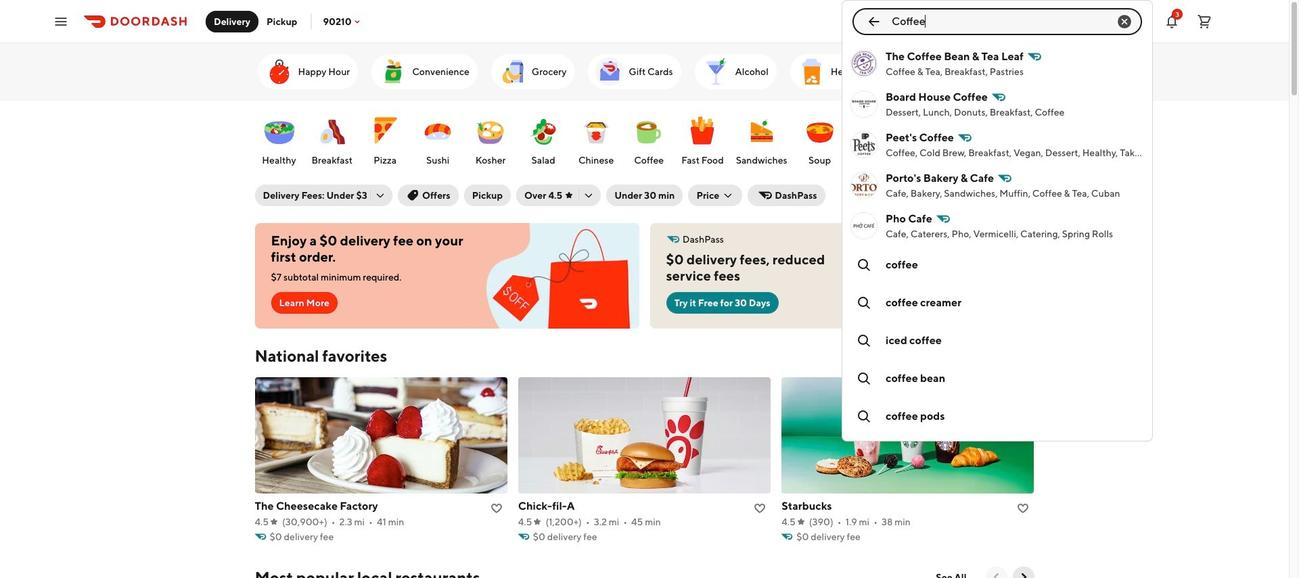 Task type: describe. For each thing, give the bounding box(es) containing it.
next button of carousel image
[[1017, 571, 1030, 579]]

0 items, open order cart image
[[1196, 13, 1213, 29]]

grocery image
[[497, 55, 529, 88]]

happy hour image
[[263, 55, 295, 88]]

convenience image
[[377, 55, 410, 88]]

open menu image
[[53, 13, 69, 29]]

notification bell image
[[1164, 13, 1180, 29]]

previous button of carousel image
[[990, 571, 1003, 579]]



Task type: vqa. For each thing, say whether or not it's contained in the screenshot.
0 items, open Order Cart icon
yes



Task type: locate. For each thing, give the bounding box(es) containing it.
Store search: begin typing to search for stores available on DoorDash text field
[[892, 14, 1103, 29]]

gift cards image
[[594, 55, 626, 88]]

pets image
[[887, 55, 920, 88]]

health image
[[796, 55, 828, 88]]

alcohol image
[[700, 55, 733, 88]]

return from search image
[[866, 13, 882, 29]]

retail image
[[969, 55, 1001, 88]]

clear search input image
[[1116, 13, 1133, 29]]



